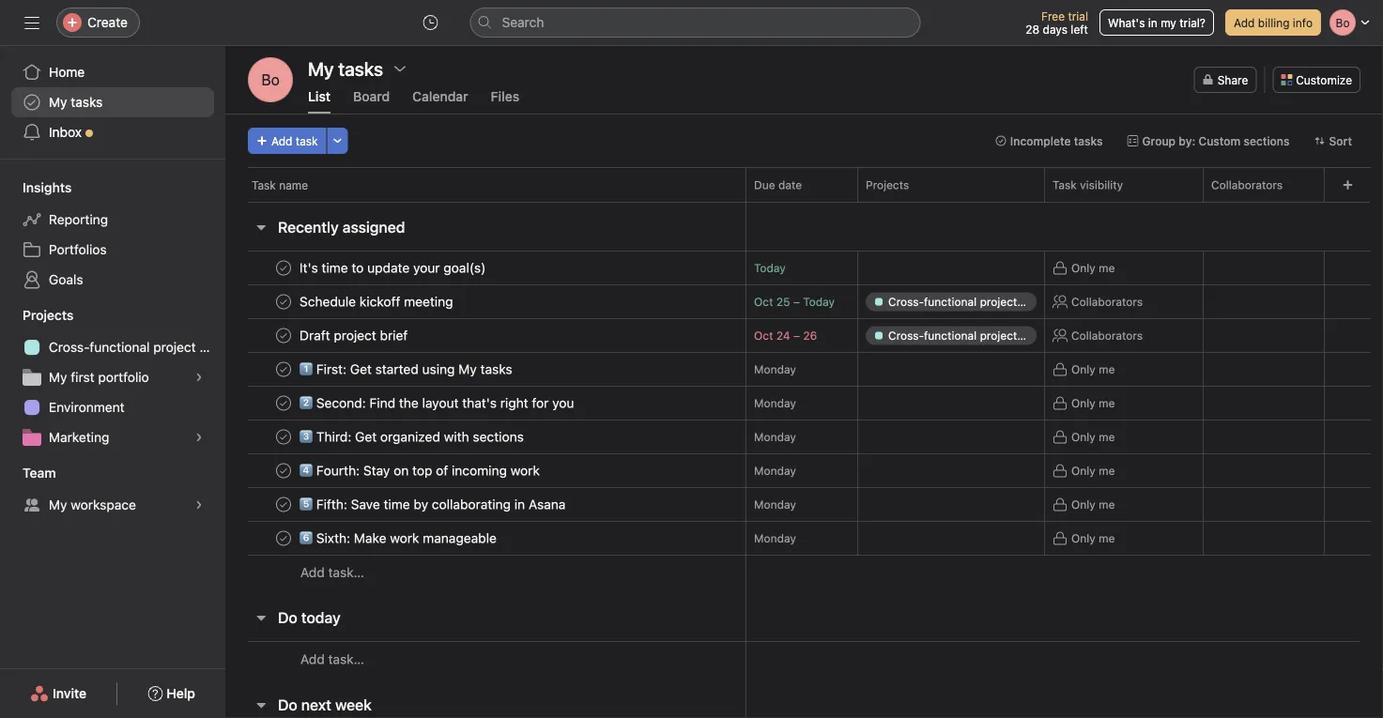 Task type: locate. For each thing, give the bounding box(es) containing it.
projects
[[866, 179, 910, 192], [23, 308, 74, 323]]

completed checkbox inside 1️⃣ first: get started using my tasks cell
[[272, 358, 295, 381]]

6 completed image from the top
[[272, 494, 295, 516]]

group by: custom sections button
[[1119, 128, 1299, 154]]

0 vertical spatial add task… button
[[301, 563, 364, 583]]

0 vertical spatial collapse task list for this section image
[[254, 220, 269, 235]]

linked projects for 6️⃣ sixth: make work manageable cell
[[858, 521, 1046, 556]]

6️⃣ Sixth: Make work manageable text field
[[296, 529, 503, 548]]

only inside row
[[1072, 262, 1096, 275]]

help button
[[136, 677, 208, 711]]

2 – from the top
[[794, 329, 800, 342]]

by:
[[1179, 134, 1196, 147]]

0 horizontal spatial projects
[[23, 308, 74, 323]]

tasks inside global element
[[71, 94, 103, 110]]

Completed checkbox
[[272, 257, 295, 279], [272, 291, 295, 313], [272, 325, 295, 347], [272, 358, 295, 381], [272, 392, 295, 415], [272, 426, 295, 449], [272, 494, 295, 516]]

1 completed checkbox from the top
[[272, 460, 295, 482]]

0 vertical spatial tasks
[[71, 94, 103, 110]]

2 task from the left
[[1053, 179, 1077, 192]]

1 vertical spatial completed image
[[272, 460, 295, 482]]

monday
[[754, 363, 797, 376], [754, 397, 797, 410], [754, 431, 797, 444], [754, 465, 797, 478], [754, 498, 797, 512], [754, 532, 797, 545]]

collapse task list for this section image left do today button at the left bottom
[[254, 611, 269, 626]]

5 me from the top
[[1099, 465, 1116, 478]]

my inside global element
[[49, 94, 67, 110]]

my up inbox
[[49, 94, 67, 110]]

tasks up task visibility on the right top
[[1074, 134, 1103, 147]]

completed image for 3️⃣ third: get organized with sections text field
[[272, 426, 295, 449]]

collapse task list for this section image
[[254, 698, 269, 713]]

monday for 1️⃣ first: get started using my tasks cell
[[754, 363, 797, 376]]

1 vertical spatial add task…
[[301, 652, 364, 667]]

4 me from the top
[[1099, 431, 1116, 444]]

goals link
[[11, 265, 214, 295]]

add task… button down today
[[301, 650, 364, 670]]

1 completed checkbox from the top
[[272, 257, 295, 279]]

do inside do next week button
[[278, 697, 298, 714]]

me for linked projects for 6️⃣ sixth: make work manageable cell
[[1099, 532, 1116, 545]]

inbox
[[49, 124, 82, 140]]

me inside row
[[1099, 262, 1116, 275]]

7 me from the top
[[1099, 532, 1116, 545]]

task
[[252, 179, 276, 192], [1053, 179, 1077, 192]]

4 only from the top
[[1072, 431, 1096, 444]]

2 my from the top
[[49, 370, 67, 385]]

4 monday from the top
[[754, 465, 797, 478]]

show options image
[[393, 61, 408, 76]]

2 task… from the top
[[328, 652, 364, 667]]

3 completed checkbox from the top
[[272, 325, 295, 347]]

completed image inside the schedule kickoff meeting cell
[[272, 291, 295, 313]]

do
[[278, 609, 298, 627], [278, 697, 298, 714]]

do next week button
[[278, 689, 372, 719]]

help
[[167, 686, 195, 702]]

only me for linked projects for 5️⃣ fifth: save time by collaborating in asana cell
[[1072, 498, 1116, 512]]

0 vertical spatial my
[[49, 94, 67, 110]]

3 only me from the top
[[1072, 397, 1116, 410]]

1 completed image from the top
[[272, 426, 295, 449]]

create button
[[56, 8, 140, 38]]

add task… button inside header recently assigned tree grid
[[301, 563, 364, 583]]

5 completed checkbox from the top
[[272, 392, 295, 415]]

task…
[[328, 565, 364, 581], [328, 652, 364, 667]]

2 vertical spatial my
[[49, 497, 67, 513]]

reporting
[[49, 212, 108, 227]]

oct for oct 24 – 26
[[754, 329, 774, 342]]

task for task visibility
[[1053, 179, 1077, 192]]

completed image inside it's time to update your goal(s) cell
[[272, 257, 295, 279]]

7 only me from the top
[[1072, 532, 1116, 545]]

hide sidebar image
[[24, 15, 39, 30]]

6 monday from the top
[[754, 532, 797, 545]]

3 my from the top
[[49, 497, 67, 513]]

trial
[[1069, 9, 1089, 23]]

completed checkbox inside 3️⃣ third: get organized with sections cell
[[272, 426, 295, 449]]

add task
[[272, 134, 318, 147]]

task
[[296, 134, 318, 147]]

what's in my trial?
[[1109, 16, 1206, 29]]

1 monday from the top
[[754, 363, 797, 376]]

only for linked projects for 6️⃣ sixth: make work manageable cell
[[1072, 532, 1096, 545]]

my inside projects element
[[49, 370, 67, 385]]

0 horizontal spatial tasks
[[71, 94, 103, 110]]

row containing today
[[225, 251, 1384, 286]]

tasks
[[71, 94, 103, 110], [1074, 134, 1103, 147]]

completed image for the it's time to update your goal(s) text field
[[272, 257, 295, 279]]

portfolio
[[98, 370, 149, 385]]

add left billing at the right
[[1234, 16, 1256, 29]]

my
[[1161, 16, 1177, 29]]

completed image inside 4️⃣ fourth: stay on top of incoming work cell
[[272, 460, 295, 482]]

linked projects for it's time to update your goal(s) cell
[[858, 251, 1046, 286]]

add
[[1234, 16, 1256, 29], [272, 134, 293, 147], [301, 565, 325, 581], [301, 652, 325, 667]]

1 horizontal spatial today
[[803, 295, 835, 309]]

1 my from the top
[[49, 94, 67, 110]]

portfolios
[[49, 242, 107, 257]]

monday for 4️⃣ fourth: stay on top of incoming work cell
[[754, 465, 797, 478]]

2 monday from the top
[[754, 397, 797, 410]]

0 vertical spatial projects
[[866, 179, 910, 192]]

plan
[[200, 340, 225, 355]]

what's
[[1109, 16, 1146, 29]]

task left visibility
[[1053, 179, 1077, 192]]

1 vertical spatial do
[[278, 697, 298, 714]]

1 vertical spatial collaborators
[[1072, 295, 1143, 309]]

add billing info button
[[1226, 9, 1322, 36]]

invite button
[[18, 677, 99, 711]]

6 only from the top
[[1072, 498, 1096, 512]]

linked projects for 5️⃣ fifth: save time by collaborating in asana cell
[[858, 488, 1046, 522]]

search button
[[470, 8, 921, 38]]

week
[[335, 697, 372, 714]]

completed checkbox for 5️⃣ fifth: save time by collaborating in asana "text field"
[[272, 494, 295, 516]]

1 vertical spatial –
[[794, 329, 800, 342]]

2 vertical spatial collaborators
[[1072, 329, 1143, 342]]

4 only me from the top
[[1072, 431, 1116, 444]]

share button
[[1195, 67, 1257, 93]]

only me for linked projects for it's time to update your goal(s) cell
[[1072, 262, 1116, 275]]

header recently assigned tree grid
[[225, 251, 1384, 590]]

oct left 24
[[754, 329, 774, 342]]

1 horizontal spatial tasks
[[1074, 134, 1103, 147]]

2 add task… button from the top
[[301, 650, 364, 670]]

my inside teams element
[[49, 497, 67, 513]]

2 only from the top
[[1072, 363, 1096, 376]]

0 vertical spatial collaborators
[[1212, 179, 1283, 192]]

completed image inside 5️⃣ fifth: save time by collaborating in asana cell
[[272, 494, 295, 516]]

only for linked projects for 5️⃣ fifth: save time by collaborating in asana cell
[[1072, 498, 1096, 512]]

completed checkbox inside '6️⃣ sixth: make work manageable' cell
[[272, 528, 295, 550]]

my left first
[[49, 370, 67, 385]]

oct 25 – today
[[754, 295, 835, 309]]

task inside task name column header
[[252, 179, 276, 192]]

completed checkbox inside draft project brief "cell"
[[272, 325, 295, 347]]

1 add task… from the top
[[301, 565, 364, 581]]

completed checkbox inside 4️⃣ fourth: stay on top of incoming work cell
[[272, 460, 295, 482]]

1 task… from the top
[[328, 565, 364, 581]]

Schedule kickoff meeting text field
[[296, 293, 459, 311]]

add down do today button at the left bottom
[[301, 652, 325, 667]]

1 vertical spatial tasks
[[1074, 134, 1103, 147]]

1 only me from the top
[[1072, 262, 1116, 275]]

3 me from the top
[[1099, 397, 1116, 410]]

teams element
[[0, 457, 225, 524]]

completed image for "schedule kickoff meeting" text box
[[272, 291, 295, 313]]

6 me from the top
[[1099, 498, 1116, 512]]

add task… up today
[[301, 565, 364, 581]]

add task… row
[[225, 555, 1384, 590], [225, 642, 1384, 677]]

add task…
[[301, 565, 364, 581], [301, 652, 364, 667]]

calendar link
[[413, 89, 468, 114]]

completed checkbox inside it's time to update your goal(s) cell
[[272, 257, 295, 279]]

add billing info
[[1234, 16, 1313, 29]]

do inside do today button
[[278, 609, 298, 627]]

1 vertical spatial task…
[[328, 652, 364, 667]]

6 only me from the top
[[1072, 498, 1116, 512]]

0 horizontal spatial task
[[252, 179, 276, 192]]

completed image
[[272, 257, 295, 279], [272, 291, 295, 313], [272, 325, 295, 347], [272, 358, 295, 381], [272, 392, 295, 415], [272, 494, 295, 516], [272, 528, 295, 550]]

add task… button
[[301, 563, 364, 583], [301, 650, 364, 670]]

completed image inside 3️⃣ third: get organized with sections cell
[[272, 426, 295, 449]]

collapse task list for this section image down task name
[[254, 220, 269, 235]]

Completed checkbox
[[272, 460, 295, 482], [272, 528, 295, 550]]

recently
[[278, 218, 339, 236]]

1 – from the top
[[794, 295, 800, 309]]

do right collapse task list for this section icon
[[278, 697, 298, 714]]

add task… down today
[[301, 652, 364, 667]]

project
[[153, 340, 196, 355]]

1 vertical spatial oct
[[754, 329, 774, 342]]

1 add task… button from the top
[[301, 563, 364, 583]]

it's time to update your goal(s) cell
[[225, 251, 747, 286]]

completed image for '4️⃣ fourth: stay on top of incoming work' text box
[[272, 460, 295, 482]]

do today
[[278, 609, 341, 627]]

0 vertical spatial add task… row
[[225, 555, 1384, 590]]

5️⃣ Fifth: Save time by collaborating in Asana text field
[[296, 496, 572, 514]]

2 only me from the top
[[1072, 363, 1116, 376]]

4 completed image from the top
[[272, 358, 295, 381]]

completed image inside '6️⃣ sixth: make work manageable' cell
[[272, 528, 295, 550]]

tasks down home
[[71, 94, 103, 110]]

completed image
[[272, 426, 295, 449], [272, 460, 295, 482]]

1 horizontal spatial projects
[[866, 179, 910, 192]]

0 vertical spatial task…
[[328, 565, 364, 581]]

customize
[[1297, 73, 1353, 86]]

only for linked projects for 2️⃣ second: find the layout that's right for you cell
[[1072, 397, 1096, 410]]

2 do from the top
[[278, 697, 298, 714]]

completed image inside draft project brief "cell"
[[272, 325, 295, 347]]

add field image
[[1343, 179, 1354, 191]]

marketing
[[49, 430, 109, 445]]

1 vertical spatial my
[[49, 370, 67, 385]]

0 vertical spatial completed checkbox
[[272, 460, 295, 482]]

task name column header
[[248, 167, 752, 202]]

only me for linked projects for 2️⃣ second: find the layout that's right for you cell
[[1072, 397, 1116, 410]]

my first portfolio
[[49, 370, 149, 385]]

add left task
[[272, 134, 293, 147]]

in
[[1149, 16, 1158, 29]]

– right 25
[[794, 295, 800, 309]]

–
[[794, 295, 800, 309], [794, 329, 800, 342]]

custom
[[1199, 134, 1241, 147]]

– for today
[[794, 295, 800, 309]]

oct
[[754, 295, 774, 309], [754, 329, 774, 342]]

1 only from the top
[[1072, 262, 1096, 275]]

oct left 25
[[754, 295, 774, 309]]

5 monday from the top
[[754, 498, 797, 512]]

collapse task list for this section image
[[254, 220, 269, 235], [254, 611, 269, 626]]

completed image inside 2️⃣ second: find the layout that's right for you cell
[[272, 392, 295, 415]]

7 completed image from the top
[[272, 528, 295, 550]]

0 vertical spatial completed image
[[272, 426, 295, 449]]

6️⃣ sixth: make work manageable cell
[[225, 521, 747, 556]]

1 vertical spatial projects
[[23, 308, 74, 323]]

completed image for 5️⃣ fifth: save time by collaborating in asana "text field"
[[272, 494, 295, 516]]

marketing link
[[11, 423, 214, 453]]

functional
[[90, 340, 150, 355]]

my
[[49, 94, 67, 110], [49, 370, 67, 385], [49, 497, 67, 513]]

completed checkbox inside 2️⃣ second: find the layout that's right for you cell
[[272, 392, 295, 415]]

1 me from the top
[[1099, 262, 1116, 275]]

schedule kickoff meeting cell
[[225, 285, 747, 319]]

completed checkbox for "schedule kickoff meeting" text box
[[272, 291, 295, 313]]

6 completed checkbox from the top
[[272, 426, 295, 449]]

add up do today button at the left bottom
[[301, 565, 325, 581]]

more section actions image
[[408, 698, 423, 713]]

row
[[225, 167, 1384, 202], [248, 201, 1371, 203], [225, 251, 1384, 286], [225, 285, 1384, 319], [225, 318, 1384, 353], [225, 352, 1384, 387], [225, 386, 1384, 421], [225, 420, 1384, 455], [225, 454, 1384, 489], [225, 488, 1384, 522], [225, 521, 1384, 556]]

monday for 3️⃣ third: get organized with sections cell
[[754, 431, 797, 444]]

oct 24 – 26
[[754, 329, 818, 342]]

due
[[754, 179, 776, 192]]

2 oct from the top
[[754, 329, 774, 342]]

today up 26
[[803, 295, 835, 309]]

3 only from the top
[[1072, 397, 1096, 410]]

– right 24
[[794, 329, 800, 342]]

collapse task list for this section image for recently assigned
[[254, 220, 269, 235]]

1 vertical spatial add task… row
[[225, 642, 1384, 677]]

0 vertical spatial –
[[794, 295, 800, 309]]

1 collapse task list for this section image from the top
[[254, 220, 269, 235]]

list
[[308, 89, 331, 104]]

search list box
[[470, 8, 921, 38]]

0 horizontal spatial today
[[754, 262, 786, 275]]

0 vertical spatial do
[[278, 609, 298, 627]]

7 only from the top
[[1072, 532, 1096, 545]]

collapse task list for this section image for do today
[[254, 611, 269, 626]]

task name
[[252, 179, 308, 192]]

monday for 5️⃣ fifth: save time by collaborating in asana cell
[[754, 498, 797, 512]]

completed checkbox inside 5️⃣ fifth: save time by collaborating in asana cell
[[272, 494, 295, 516]]

group
[[1143, 134, 1176, 147]]

add inside 'button'
[[272, 134, 293, 147]]

add task… button up today
[[301, 563, 364, 583]]

oct for oct 25 – today
[[754, 295, 774, 309]]

1️⃣ first: get started using my tasks cell
[[225, 352, 747, 387]]

3 completed image from the top
[[272, 325, 295, 347]]

insights button
[[0, 179, 72, 197]]

task… up today
[[328, 565, 364, 581]]

my down team
[[49, 497, 67, 513]]

1 horizontal spatial task
[[1053, 179, 1077, 192]]

1 completed image from the top
[[272, 257, 295, 279]]

task… up week
[[328, 652, 364, 667]]

completed image inside 1️⃣ first: get started using my tasks cell
[[272, 358, 295, 381]]

do left today
[[278, 609, 298, 627]]

completed checkbox for '6️⃣ sixth: make work manageable' text box
[[272, 528, 295, 550]]

4 completed checkbox from the top
[[272, 358, 295, 381]]

5 completed image from the top
[[272, 392, 295, 415]]

7 completed checkbox from the top
[[272, 494, 295, 516]]

3 monday from the top
[[754, 431, 797, 444]]

task… inside header recently assigned tree grid
[[328, 565, 364, 581]]

1 oct from the top
[[754, 295, 774, 309]]

completed checkbox inside the schedule kickoff meeting cell
[[272, 291, 295, 313]]

2 completed checkbox from the top
[[272, 528, 295, 550]]

0 vertical spatial oct
[[754, 295, 774, 309]]

collaborators
[[1212, 179, 1283, 192], [1072, 295, 1143, 309], [1072, 329, 1143, 342]]

only me for linked projects for 6️⃣ sixth: make work manageable cell
[[1072, 532, 1116, 545]]

cross-
[[49, 340, 90, 355]]

task left name
[[252, 179, 276, 192]]

my for my first portfolio
[[49, 370, 67, 385]]

1 do from the top
[[278, 609, 298, 627]]

2 completed image from the top
[[272, 460, 295, 482]]

1 vertical spatial collapse task list for this section image
[[254, 611, 269, 626]]

my workspace link
[[11, 490, 214, 520]]

Draft project brief text field
[[296, 326, 414, 345]]

1 vertical spatial today
[[803, 295, 835, 309]]

2 completed image from the top
[[272, 291, 295, 313]]

2 me from the top
[[1099, 363, 1116, 376]]

1 vertical spatial completed checkbox
[[272, 528, 295, 550]]

2 completed checkbox from the top
[[272, 291, 295, 313]]

do for do next week
[[278, 697, 298, 714]]

1 task from the left
[[252, 179, 276, 192]]

tasks inside dropdown button
[[1074, 134, 1103, 147]]

1 vertical spatial add task… button
[[301, 650, 364, 670]]

insights element
[[0, 171, 225, 299]]

only me for linked projects for 3️⃣ third: get organized with sections cell
[[1072, 431, 1116, 444]]

today up 25
[[754, 262, 786, 275]]

0 vertical spatial add task…
[[301, 565, 364, 581]]

2 collapse task list for this section image from the top
[[254, 611, 269, 626]]

my for my workspace
[[49, 497, 67, 513]]



Task type: vqa. For each thing, say whether or not it's contained in the screenshot.
2nd Task from right
yes



Task type: describe. For each thing, give the bounding box(es) containing it.
first
[[71, 370, 95, 385]]

info
[[1294, 16, 1313, 29]]

1️⃣ First: Get started using My tasks text field
[[296, 360, 518, 379]]

my tasks
[[308, 57, 383, 79]]

do today button
[[278, 601, 341, 635]]

completed checkbox for 2️⃣ second: find the layout that's right for you text field
[[272, 392, 295, 415]]

collaborators for today
[[1072, 295, 1143, 309]]

name
[[279, 179, 308, 192]]

monday for '6️⃣ sixth: make work manageable' cell
[[754, 532, 797, 545]]

completed checkbox for the it's time to update your goal(s) text field
[[272, 257, 295, 279]]

due date
[[754, 179, 802, 192]]

my first portfolio link
[[11, 363, 214, 393]]

home link
[[11, 57, 214, 87]]

completed checkbox for 1️⃣ first: get started using my tasks text box
[[272, 358, 295, 381]]

task visibility
[[1053, 179, 1124, 192]]

do for do today
[[278, 609, 298, 627]]

2 add task… from the top
[[301, 652, 364, 667]]

linked projects for 1️⃣ first: get started using my tasks cell
[[858, 352, 1046, 387]]

1 add task… row from the top
[[225, 555, 1384, 590]]

incomplete
[[1011, 134, 1071, 147]]

calendar
[[413, 89, 468, 104]]

assigned
[[343, 218, 405, 236]]

only for linked projects for it's time to update your goal(s) cell
[[1072, 262, 1096, 275]]

me for linked projects for 5️⃣ fifth: save time by collaborating in asana cell
[[1099, 498, 1116, 512]]

row containing task name
[[225, 167, 1384, 202]]

projects button
[[0, 306, 74, 325]]

24
[[777, 329, 791, 342]]

only for linked projects for 3️⃣ third: get organized with sections cell
[[1072, 431, 1096, 444]]

add inside header recently assigned tree grid
[[301, 565, 325, 581]]

board
[[353, 89, 390, 104]]

completed checkbox for '4️⃣ fourth: stay on top of incoming work' text box
[[272, 460, 295, 482]]

add task… inside header recently assigned tree grid
[[301, 565, 364, 581]]

search
[[502, 15, 544, 30]]

2️⃣ Second: Find the layout that's right for you text field
[[296, 394, 580, 413]]

25
[[777, 295, 791, 309]]

me for linked projects for it's time to update your goal(s) cell
[[1099, 262, 1116, 275]]

portfolios link
[[11, 235, 214, 265]]

2 add task… row from the top
[[225, 642, 1384, 677]]

completed image for 2️⃣ second: find the layout that's right for you text field
[[272, 392, 295, 415]]

completed image for draft project brief "text box" at the top left of page
[[272, 325, 295, 347]]

only for linked projects for 1️⃣ first: get started using my tasks cell
[[1072, 363, 1096, 376]]

global element
[[0, 46, 225, 159]]

linked projects for 2️⃣ second: find the layout that's right for you cell
[[858, 386, 1046, 421]]

team
[[23, 466, 56, 481]]

today
[[301, 609, 341, 627]]

add task button
[[248, 128, 327, 154]]

add inside button
[[1234, 16, 1256, 29]]

28
[[1026, 23, 1040, 36]]

inbox link
[[11, 117, 214, 147]]

share
[[1218, 73, 1249, 86]]

tasks for incomplete tasks
[[1074, 134, 1103, 147]]

environment
[[49, 400, 125, 415]]

incomplete tasks button
[[987, 128, 1112, 154]]

incomplete tasks
[[1011, 134, 1103, 147]]

trial?
[[1180, 16, 1206, 29]]

monday for 2️⃣ second: find the layout that's right for you cell
[[754, 397, 797, 410]]

next
[[301, 697, 332, 714]]

cross-functional project plan
[[49, 340, 225, 355]]

me for linked projects for 1️⃣ first: get started using my tasks cell
[[1099, 363, 1116, 376]]

It's time to update your goal(s) text field
[[296, 259, 492, 278]]

files
[[491, 89, 520, 104]]

me for linked projects for 3️⃣ third: get organized with sections cell
[[1099, 431, 1116, 444]]

free
[[1042, 9, 1065, 23]]

home
[[49, 64, 85, 80]]

4️⃣ Fourth: Stay on top of incoming work text field
[[296, 462, 546, 481]]

goals
[[49, 272, 83, 287]]

3️⃣ third: get organized with sections cell
[[225, 420, 747, 455]]

do next week
[[278, 697, 372, 714]]

26
[[804, 329, 818, 342]]

see details, marketing image
[[194, 432, 205, 443]]

5️⃣ fifth: save time by collaborating in asana cell
[[225, 488, 747, 522]]

my for my tasks
[[49, 94, 67, 110]]

tasks for my tasks
[[71, 94, 103, 110]]

projects inside dropdown button
[[23, 308, 74, 323]]

my tasks link
[[11, 87, 214, 117]]

collaborators for 26
[[1072, 329, 1143, 342]]

recently assigned button
[[278, 210, 405, 244]]

bo
[[261, 71, 280, 89]]

billing
[[1259, 16, 1290, 29]]

sort
[[1330, 134, 1353, 147]]

group by: custom sections
[[1143, 134, 1290, 147]]

history image
[[423, 15, 438, 30]]

2️⃣ second: find the layout that's right for you cell
[[225, 386, 747, 421]]

board link
[[353, 89, 390, 114]]

completed checkbox for draft project brief "text box" at the top left of page
[[272, 325, 295, 347]]

4️⃣ fourth: stay on top of incoming work cell
[[225, 454, 747, 489]]

create
[[87, 15, 128, 30]]

row containing oct 25
[[225, 285, 1384, 319]]

my tasks
[[49, 94, 103, 110]]

linked projects for 3️⃣ third: get organized with sections cell
[[858, 420, 1046, 455]]

reporting link
[[11, 205, 214, 235]]

draft project brief cell
[[225, 318, 747, 353]]

environment link
[[11, 393, 214, 423]]

invite
[[53, 686, 87, 702]]

see details, my workspace image
[[194, 500, 205, 511]]

sections
[[1244, 134, 1290, 147]]

list link
[[308, 89, 331, 114]]

task for task name
[[252, 179, 276, 192]]

add a task to this section image
[[381, 698, 396, 713]]

sort button
[[1306, 128, 1361, 154]]

cross-functional project plan link
[[11, 333, 225, 363]]

recently assigned
[[278, 218, 405, 236]]

5 only me from the top
[[1072, 465, 1116, 478]]

– for 26
[[794, 329, 800, 342]]

5 only from the top
[[1072, 465, 1096, 478]]

visibility
[[1081, 179, 1124, 192]]

more actions image
[[332, 135, 344, 147]]

insights
[[23, 180, 72, 195]]

see details, my first portfolio image
[[194, 372, 205, 383]]

what's in my trial? button
[[1100, 9, 1215, 36]]

date
[[779, 179, 802, 192]]

completed checkbox for 3️⃣ third: get organized with sections text field
[[272, 426, 295, 449]]

completed image for 1️⃣ first: get started using my tasks text box
[[272, 358, 295, 381]]

only me for linked projects for 1️⃣ first: get started using my tasks cell
[[1072, 363, 1116, 376]]

my workspace
[[49, 497, 136, 513]]

projects element
[[0, 299, 225, 457]]

workspace
[[71, 497, 136, 513]]

team button
[[0, 464, 56, 483]]

row containing oct 24
[[225, 318, 1384, 353]]

days
[[1043, 23, 1068, 36]]

bo button
[[248, 57, 293, 102]]

free trial 28 days left
[[1026, 9, 1089, 36]]

completed image for '6️⃣ sixth: make work manageable' text box
[[272, 528, 295, 550]]

files link
[[491, 89, 520, 114]]

customize button
[[1273, 67, 1361, 93]]

3️⃣ Third: Get organized with sections text field
[[296, 428, 530, 447]]

me for linked projects for 2️⃣ second: find the layout that's right for you cell
[[1099, 397, 1116, 410]]

0 vertical spatial today
[[754, 262, 786, 275]]



